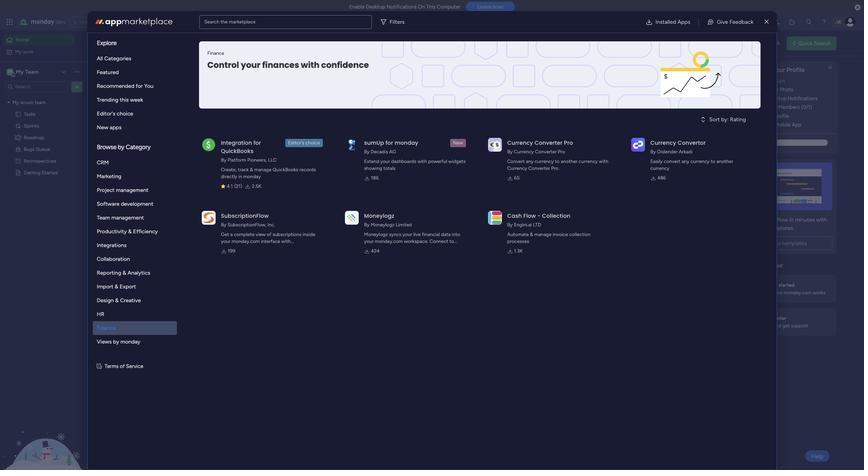 Task type: locate. For each thing, give the bounding box(es) containing it.
started
[[779, 282, 795, 288]]

public board image left getting started
[[15, 170, 21, 176]]

app logo image
[[202, 138, 215, 152], [345, 138, 359, 152], [488, 138, 502, 152], [631, 138, 645, 152], [202, 211, 215, 225], [345, 211, 359, 225], [488, 211, 502, 225]]

1 horizontal spatial give
[[747, 40, 757, 46]]

add to favorites image
[[210, 140, 217, 147]]

1 circle o image from the top
[[743, 87, 748, 93]]

your up account
[[773, 66, 785, 74]]

select product image
[[6, 19, 13, 26]]

0 vertical spatial of
[[267, 232, 271, 238]]

& down ltd
[[530, 232, 533, 238]]

0 horizontal spatial sprints
[[24, 123, 39, 129]]

roy mann image
[[144, 213, 157, 227]]

learn inside help center learn and get support
[[760, 323, 772, 329]]

v2 bolt switch image
[[792, 39, 796, 47]]

give right 'v2 user feedback' icon
[[747, 40, 757, 46]]

& for import & export
[[115, 284, 118, 290]]

your down get
[[221, 239, 231, 245]]

of up interface
[[267, 232, 271, 238]]

home
[[16, 37, 29, 43]]

1 horizontal spatial app
[[792, 122, 802, 128]]

& for design & creative
[[115, 297, 119, 304]]

collection
[[569, 232, 591, 238]]

monday inside "button"
[[169, 315, 187, 321]]

monday left sales
[[169, 315, 187, 321]]

2 vertical spatial learn
[[760, 323, 772, 329]]

getting left started
[[24, 170, 40, 176]]

control
[[207, 59, 239, 71]]

0 horizontal spatial queue
[[36, 146, 50, 152]]

0 horizontal spatial quickbooks
[[221, 147, 254, 155]]

finance up views
[[97, 325, 116, 332]]

pro
[[564, 139, 573, 147], [558, 149, 565, 155]]

queue up llc
[[257, 140, 274, 147]]

give for give feedback
[[717, 18, 728, 25]]

setup
[[750, 78, 764, 84]]

complete profile link
[[743, 112, 837, 120]]

0 vertical spatial and
[[222, 43, 231, 50]]

terms
[[105, 364, 119, 370]]

workspace image
[[7, 68, 13, 76]]

flow
[[523, 212, 536, 220]]

give left feedback
[[717, 18, 728, 25]]

new left apps
[[97, 124, 108, 131]]

my inside button
[[15, 49, 22, 55]]

your down account
[[768, 87, 779, 93]]

trending this week
[[97, 97, 143, 103]]

monday.com inside get a complete view of subscriptions inside your monday.com interface with subscriptionflow app
[[232, 239, 260, 245]]

quick search results list box
[[127, 78, 717, 170]]

moneylogz by moneylogz limited
[[364, 212, 412, 228]]

in down track
[[238, 174, 242, 180]]

1 vertical spatial crm
[[201, 315, 212, 321]]

1 image
[[763, 14, 770, 22]]

0 vertical spatial in
[[238, 174, 242, 180]]

subscriptionflow down complete
[[221, 246, 259, 251]]

explore down made
[[763, 240, 781, 247]]

give feedback button
[[702, 15, 759, 29]]

& left efficiency at the top of page
[[128, 228, 132, 235]]

getting inside list box
[[24, 170, 40, 176]]

circle o image inside install our mobile app link
[[743, 123, 748, 128]]

explore up all
[[97, 39, 117, 47]]

1 vertical spatial notifications
[[788, 95, 818, 102]]

0 vertical spatial notifications
[[387, 4, 417, 10]]

0 horizontal spatial of
[[120, 364, 125, 370]]

scrum down add to favorites icon
[[209, 151, 222, 157]]

my scrum team
[[12, 100, 46, 105]]

& inside automate & manage invoice collection processes
[[530, 232, 533, 238]]

2 horizontal spatial add to favorites image
[[503, 140, 509, 147]]

your left the teammates
[[195, 247, 206, 254]]

learn for help
[[760, 323, 772, 329]]

3 circle o image from the top
[[743, 114, 748, 119]]

with inside extend your dashboards with powerful widgets showing totals
[[417, 159, 427, 165]]

2 subscriptionflow from the top
[[221, 246, 259, 251]]

0 horizontal spatial finance
[[97, 325, 116, 332]]

monday up 2.5k
[[243, 174, 261, 180]]

(0/1)
[[801, 104, 812, 110]]

1 vertical spatial circle o image
[[743, 96, 748, 101]]

2 add to favorites image from the left
[[405, 140, 412, 147]]

& for productivity & efficiency
[[128, 228, 132, 235]]

sprints up 'roadmap'
[[24, 123, 39, 129]]

0 horizontal spatial editor's choice
[[97, 110, 133, 117]]

1 vertical spatial learn
[[760, 290, 772, 296]]

3 add to favorites image from the left
[[503, 140, 509, 147]]

option
[[0, 96, 88, 98]]

0 vertical spatial manage
[[254, 167, 271, 173]]

circle o image inside enable desktop notifications link
[[743, 96, 748, 101]]

for inside the integration for quickbooks
[[254, 139, 261, 147]]

2 vertical spatial converter
[[528, 166, 550, 171]]

0 horizontal spatial workspaces
[[147, 284, 181, 292]]

search left the
[[204, 19, 219, 25]]

circle o image for complete
[[743, 114, 748, 119]]

easily convert any currency to another currency
[[650, 159, 733, 171]]

0 horizontal spatial tasks
[[24, 111, 35, 117]]

1 vertical spatial app
[[260, 246, 269, 251]]

my
[[15, 49, 22, 55], [16, 68, 24, 75], [12, 100, 19, 105], [176, 151, 183, 157], [201, 151, 208, 157], [274, 151, 281, 157], [299, 151, 305, 157], [371, 151, 378, 157], [396, 151, 403, 157], [469, 151, 476, 157], [494, 151, 500, 157], [137, 284, 146, 292]]

inbox image
[[758, 19, 765, 26]]

for left the you
[[136, 83, 143, 89]]

0 vertical spatial editor's
[[97, 110, 115, 117]]

1 vertical spatial of
[[120, 364, 125, 370]]

2 circle o image from the top
[[743, 123, 748, 128]]

tasks down my scrum team in the top of the page
[[24, 111, 35, 117]]

monday inside create, track & manage quickbooks records directly in monday
[[243, 174, 261, 180]]

currency
[[507, 139, 533, 147], [650, 139, 676, 147], [514, 149, 534, 155], [507, 166, 527, 171]]

monday down category
[[145, 151, 162, 157]]

crm inside "button"
[[201, 315, 212, 321]]

add to favorites image up dashboards on the left
[[405, 140, 412, 147]]

integrations
[[97, 242, 127, 249]]

to inside convert any currency to another currency with currency converter pro.
[[555, 159, 560, 165]]

bugs up by platform pioneers, llc
[[243, 140, 256, 147]]

0 horizontal spatial notifications
[[387, 4, 417, 10]]

my team
[[16, 68, 38, 75]]

get left inspired at right bottom
[[753, 262, 762, 269]]

public board image inside quick search results list box
[[233, 140, 241, 147]]

in left "minutes"
[[789, 217, 794, 223]]

app logo image for cash flow - collection
[[488, 211, 502, 225]]

new for new apps
[[97, 124, 108, 131]]

complete up setup in the top of the page
[[743, 66, 771, 74]]

invite members image
[[773, 19, 780, 26]]

1 horizontal spatial crm
[[201, 315, 212, 321]]

crm right sales
[[201, 315, 212, 321]]

editor's choice up apps
[[97, 110, 133, 117]]

monday dev > my team > my scrum team down add to favorites icon
[[145, 151, 235, 157]]

subscriptionflow up the subscriptionflow,
[[221, 212, 269, 220]]

1 horizontal spatial bugs
[[243, 140, 256, 147]]

1 subscriptionflow from the top
[[221, 212, 269, 220]]

notifications for enable desktop notifications on this computer
[[387, 4, 417, 10]]

& for learn & get inspired
[[748, 262, 752, 269]]

0 horizontal spatial in
[[238, 174, 242, 180]]

& right track
[[250, 167, 253, 173]]

7 > from the left
[[465, 151, 468, 157]]

any down arkadi
[[682, 159, 689, 165]]

learn inside getting started learn how monday.com works
[[760, 290, 772, 296]]

caret down image
[[7, 100, 10, 105]]

collaborating
[[260, 247, 293, 254]]

explore inside button
[[763, 240, 781, 247]]

0 horizontal spatial bugs
[[24, 146, 35, 152]]

1 workspace image from the top
[[139, 304, 155, 321]]

setup account link
[[743, 77, 837, 85]]

0 vertical spatial desktop
[[366, 4, 385, 10]]

search inside button
[[814, 40, 831, 46]]

monday dev > my team > my scrum team up records
[[242, 151, 332, 157]]

1 vertical spatial and
[[236, 247, 246, 254]]

1 vertical spatial retrospectives
[[24, 158, 56, 164]]

quickbooks
[[221, 147, 254, 155], [273, 167, 298, 173]]

v2 user feedback image
[[739, 39, 744, 47]]

with inside boost your workflow in minutes with ready-made templates
[[816, 217, 827, 223]]

monday.com down complete
[[232, 239, 260, 245]]

queue
[[257, 140, 274, 147], [36, 146, 50, 152]]

choice down this
[[117, 110, 133, 117]]

another inside convert any currency to another currency with currency converter pro.
[[561, 159, 578, 165]]

0 vertical spatial monday.com
[[232, 239, 260, 245]]

0 vertical spatial circle o image
[[743, 105, 748, 110]]

terms of use image
[[97, 363, 102, 371]]

monday up home button
[[31, 18, 54, 26]]

queue down 'roadmap'
[[36, 146, 50, 152]]

learn down 'center'
[[760, 323, 772, 329]]

circle o image inside upload your photo link
[[743, 87, 748, 93]]

your up made
[[753, 217, 764, 223]]

1 any from the left
[[526, 159, 534, 165]]

0 horizontal spatial retrospectives
[[24, 158, 56, 164]]

confidence
[[321, 59, 369, 71]]

by decadis ag
[[364, 149, 396, 155]]

monday up powerful
[[437, 151, 454, 157]]

monday dev
[[31, 18, 66, 26]]

update
[[137, 189, 158, 197]]

quickbooks inside the integration for quickbooks
[[221, 147, 254, 155]]

of
[[267, 232, 271, 238], [120, 364, 125, 370]]

help inside help button
[[811, 453, 824, 460]]

0 horizontal spatial new
[[97, 124, 108, 131]]

ready-
[[737, 225, 753, 231]]

0 horizontal spatial explore
[[97, 39, 117, 47]]

and right inbox
[[222, 43, 231, 50]]

workspace image down 'creative'
[[139, 304, 155, 321]]

retrospectives inside quick search results list box
[[146, 140, 184, 147]]

for for quickbooks
[[254, 139, 261, 147]]

1 vertical spatial quickbooks
[[273, 167, 298, 173]]

and inside help center learn and get support
[[773, 323, 781, 329]]

circle o image up rating on the right top
[[743, 105, 748, 110]]

0 horizontal spatial lottie animation element
[[0, 401, 88, 471]]

1 horizontal spatial to
[[711, 159, 715, 165]]

give feedback
[[747, 40, 780, 46]]

your down christina!
[[157, 43, 169, 50]]

monday.com
[[232, 239, 260, 245], [784, 290, 812, 296]]

1 vertical spatial help
[[811, 453, 824, 460]]

finance down inbox
[[207, 50, 224, 56]]

1 horizontal spatial get
[[783, 323, 790, 329]]

banner logo image
[[626, 41, 752, 109]]

workspace image
[[139, 304, 155, 321], [139, 342, 155, 358]]

lottie animation element
[[538, 30, 732, 57], [0, 401, 88, 471]]

install our mobile app link
[[743, 121, 837, 129]]

1 vertical spatial monday.com
[[784, 290, 812, 296]]

members
[[778, 104, 800, 110]]

list box
[[0, 95, 88, 272]]

0 horizontal spatial for
[[136, 83, 143, 89]]

profile down the invite team members (0/1)
[[775, 113, 789, 119]]

1 vertical spatial editor's choice
[[288, 140, 320, 146]]

hr
[[97, 311, 104, 318]]

2 > from the left
[[197, 151, 200, 157]]

1 vertical spatial workspaces
[[147, 284, 181, 292]]

for for you
[[136, 83, 143, 89]]

0 vertical spatial finance
[[207, 50, 224, 56]]

monday sales crm button
[[131, 298, 418, 328]]

circle o image
[[743, 105, 748, 110], [743, 123, 748, 128]]

templates down workflow
[[768, 225, 793, 231]]

bugs queue up pioneers,
[[243, 140, 274, 147]]

circle o image inside complete profile link
[[743, 114, 748, 119]]

views by monday
[[97, 339, 140, 345]]

by right the browse
[[118, 144, 124, 151]]

1 another from the left
[[561, 159, 578, 165]]

tasks up powerful
[[438, 140, 452, 147]]

public board image up the platform
[[233, 140, 241, 147]]

scrum up convert
[[502, 151, 515, 157]]

choice up records
[[305, 140, 320, 146]]

1 vertical spatial circle o image
[[743, 123, 748, 128]]

crm up the marketing
[[97, 159, 109, 166]]

2 horizontal spatial for
[[386, 139, 393, 147]]

help for help
[[811, 453, 824, 460]]

invite your teammates and start collaborating
[[179, 247, 293, 254]]

apps marketplace image
[[95, 18, 172, 26]]

bugs queue down 'roadmap'
[[24, 146, 50, 152]]

0 vertical spatial explore
[[97, 39, 117, 47]]

circle o image
[[743, 87, 748, 93], [743, 96, 748, 101], [743, 114, 748, 119]]

give inside "button"
[[717, 18, 728, 25]]

your for complete
[[773, 66, 785, 74]]

desktop for enable desktop notifications
[[767, 95, 786, 102]]

add to favorites image up convert
[[503, 140, 509, 147]]

pro.
[[551, 166, 559, 171]]

complete up install
[[750, 113, 773, 119]]

sort
[[709, 116, 720, 123]]

0 vertical spatial lottie animation element
[[538, 30, 732, 57]]

notifications image
[[743, 19, 750, 26]]

invite for invite team members (0/1)
[[750, 104, 763, 110]]

editor's down trending
[[97, 110, 115, 117]]

1 to from the left
[[555, 159, 560, 165]]

subscriptionflow,
[[228, 222, 266, 228]]

new for new
[[453, 140, 463, 146]]

new
[[97, 124, 108, 131], [453, 140, 463, 146]]

manage down pioneers,
[[254, 167, 271, 173]]

monday left decadis
[[340, 151, 357, 157]]

0 horizontal spatial help
[[760, 316, 771, 321]]

0 vertical spatial invite
[[750, 104, 763, 110]]

invite team members (0/1) link
[[743, 104, 837, 111]]

by inside moneylogz by moneylogz limited
[[364, 222, 370, 228]]

0 vertical spatial templates
[[768, 225, 793, 231]]

sumup for monday
[[364, 139, 418, 147]]

1 vertical spatial your
[[768, 87, 779, 93]]

complete for complete profile
[[750, 113, 773, 119]]

0 vertical spatial sprints
[[24, 123, 39, 129]]

2 vertical spatial public board image
[[15, 170, 21, 176]]

apps
[[678, 18, 690, 25]]

explore for explore
[[97, 39, 117, 47]]

& inside create, track & manage quickbooks records directly in monday
[[250, 167, 253, 173]]

monday dev > my team > my scrum team down 'sumup for monday'
[[340, 151, 430, 157]]

1 vertical spatial templates
[[782, 240, 807, 247]]

-
[[537, 212, 541, 220]]

desktop up filters dropdown button
[[366, 4, 385, 10]]

with inside convert any currency to another currency with currency converter pro.
[[599, 159, 608, 165]]

0 vertical spatial moneylogz
[[364, 212, 394, 220]]

install
[[750, 122, 764, 128]]

sprints inside quick search results list box
[[341, 140, 359, 147]]

0 horizontal spatial crm
[[97, 159, 109, 166]]

workspace selection element
[[7, 68, 40, 77]]

monday
[[31, 18, 54, 26], [395, 139, 418, 147], [145, 151, 162, 157], [242, 151, 259, 157], [340, 151, 357, 157], [437, 151, 454, 157], [243, 174, 261, 180], [169, 315, 187, 321], [120, 339, 140, 345]]

circle o image inside invite team members (0/1) link
[[743, 105, 748, 110]]

1 horizontal spatial lottie animation element
[[538, 30, 732, 57]]

profile up setup account link
[[787, 66, 805, 74]]

1 vertical spatial pro
[[558, 149, 565, 155]]

oislender
[[657, 149, 678, 155]]

2 to from the left
[[711, 159, 715, 165]]

0 horizontal spatial editor's
[[97, 110, 115, 117]]

convertor
[[678, 139, 706, 147]]

for up ag
[[386, 139, 393, 147]]

0 horizontal spatial another
[[561, 159, 578, 165]]

category
[[126, 144, 151, 151]]

productivity & efficiency
[[97, 228, 158, 235]]

1 horizontal spatial quickbooks
[[273, 167, 298, 173]]

workspaces down marketplace
[[233, 43, 262, 50]]

subscriptionflow inside subscriptionflow by subscriptionflow, inc.
[[221, 212, 269, 220]]

quickbooks down integration
[[221, 147, 254, 155]]

& left the export
[[115, 284, 118, 290]]

& up the export
[[123, 270, 126, 276]]

app down complete profile link on the top
[[792, 122, 802, 128]]

any right convert
[[526, 159, 534, 165]]

learn left the how
[[760, 290, 772, 296]]

help center learn and get support
[[760, 316, 808, 329]]

workspaces down analytics
[[147, 284, 181, 292]]

2 another from the left
[[717, 159, 733, 165]]

arkadi
[[679, 149, 693, 155]]

in
[[238, 174, 242, 180], [789, 217, 794, 223]]

monday.com down the started
[[784, 290, 812, 296]]

1 vertical spatial explore
[[763, 240, 781, 247]]

workspace image inside monday sales crm "button"
[[139, 304, 155, 321]]

manage down ltd
[[534, 232, 552, 238]]

app logo image for currency converter pro
[[488, 138, 502, 152]]

bugs
[[243, 140, 256, 147], [24, 146, 35, 152]]

teammates
[[207, 247, 235, 254]]

quickly
[[119, 43, 138, 50]]

circle o image for enable
[[743, 96, 748, 101]]

0 horizontal spatial enable
[[349, 4, 365, 10]]

2 circle o image from the top
[[743, 96, 748, 101]]

workspaces inside good morning, christina! quickly access your recent boards, inbox and workspaces
[[233, 43, 262, 50]]

0 vertical spatial retrospectives
[[146, 140, 184, 147]]

retrospectives right public board icon
[[146, 140, 184, 147]]

enable inside button
[[477, 4, 492, 10]]

lottie animation image
[[0, 401, 88, 471]]

ag
[[389, 149, 396, 155]]

bugs queue inside quick search results list box
[[243, 140, 274, 147]]

1 horizontal spatial editor's
[[288, 140, 304, 146]]

apps
[[110, 124, 122, 131]]

1 horizontal spatial enable
[[477, 4, 492, 10]]

getting for getting started
[[24, 170, 40, 176]]

close my workspaces image
[[127, 284, 136, 292]]

by inside subscriptionflow by subscriptionflow, inc.
[[221, 222, 226, 228]]

currency inside currency convertor by oislender arkadi
[[650, 139, 676, 147]]

give feedback link
[[702, 15, 759, 29]]

editor's
[[97, 110, 115, 117], [288, 140, 304, 146]]

& for reporting & analytics
[[123, 270, 126, 276]]

quick
[[798, 40, 813, 46]]

0 vertical spatial complete
[[743, 66, 771, 74]]

complete profile
[[750, 113, 789, 119]]

notifications up (0/1)
[[788, 95, 818, 102]]

management for project management
[[116, 187, 148, 194]]

8 > from the left
[[490, 151, 493, 157]]

invite team members (0/1)
[[750, 104, 812, 110]]

management up productivity & efficiency
[[111, 215, 144, 221]]

public board image
[[15, 111, 21, 117], [233, 140, 241, 147], [15, 170, 21, 176]]

0 horizontal spatial give
[[717, 18, 728, 25]]

0 vertical spatial new
[[97, 124, 108, 131]]

1 vertical spatial invite
[[179, 247, 193, 254]]

1 horizontal spatial getting
[[760, 282, 777, 288]]

queue inside quick search results list box
[[257, 140, 274, 147]]

486
[[657, 175, 666, 181]]

views
[[97, 339, 112, 345]]

add to favorites image
[[307, 140, 314, 147], [405, 140, 412, 147], [503, 140, 509, 147]]

2 any from the left
[[682, 159, 689, 165]]

by right views
[[113, 339, 119, 345]]

1 horizontal spatial bugs queue
[[243, 140, 274, 147]]

desktop up the invite team members (0/1)
[[767, 95, 786, 102]]

1 add to favorites image from the left
[[307, 140, 314, 147]]

0 vertical spatial management
[[116, 187, 148, 194]]

1 vertical spatial sprints
[[341, 140, 359, 147]]

templates inside button
[[782, 240, 807, 247]]

public board image for getting started
[[15, 170, 21, 176]]

2 vertical spatial circle o image
[[743, 114, 748, 119]]

invite
[[750, 104, 763, 110], [179, 247, 193, 254]]

1 vertical spatial by
[[113, 339, 119, 345]]

add to favorites image up records
[[307, 140, 314, 147]]

1 vertical spatial tasks
[[438, 140, 452, 147]]

notifications
[[387, 4, 417, 10], [788, 95, 818, 102]]

getting inside getting started learn how monday.com works
[[760, 282, 777, 288]]

bugs down 'roadmap'
[[24, 146, 35, 152]]

circle o image left install
[[743, 123, 748, 128]]

complete
[[234, 232, 254, 238]]

public board image for tasks
[[15, 111, 21, 117]]

your right control
[[241, 59, 260, 71]]

search right quick
[[814, 40, 831, 46]]

list box containing my scrum team
[[0, 95, 88, 272]]

learn for getting
[[760, 290, 772, 296]]

help inside help center learn and get support
[[760, 316, 771, 321]]

and down 'center'
[[773, 323, 781, 329]]

explore
[[97, 39, 117, 47], [763, 240, 781, 247]]

0 vertical spatial help
[[760, 316, 771, 321]]

currency
[[535, 159, 554, 165], [579, 159, 598, 165], [691, 159, 710, 165], [650, 166, 669, 171]]

automate & manage invoice collection processes
[[507, 232, 591, 245]]

quickbooks down llc
[[273, 167, 298, 173]]

1 horizontal spatial finance
[[207, 50, 224, 56]]

give
[[717, 18, 728, 25], [747, 40, 757, 46]]

good morning, christina! quickly access your recent boards, inbox and workspaces
[[119, 36, 262, 50]]

by inside currency converter pro by currency converter pro
[[507, 149, 513, 155]]

app logo image for currency convertor
[[631, 138, 645, 152]]

1 horizontal spatial workspaces
[[233, 43, 262, 50]]

for up pioneers,
[[254, 139, 261, 147]]

subscriptionflow by subscriptionflow, inc.
[[221, 212, 275, 228]]

tasks
[[24, 111, 35, 117], [438, 140, 452, 147]]

account
[[765, 78, 785, 84]]

0 horizontal spatial getting
[[24, 170, 40, 176]]

1 horizontal spatial desktop
[[767, 95, 786, 102]]

2.5k
[[252, 184, 261, 189]]

0 horizontal spatial add to favorites image
[[307, 140, 314, 147]]

new apps
[[97, 124, 122, 131]]

0 vertical spatial getting
[[24, 170, 40, 176]]

manage
[[254, 167, 271, 173], [534, 232, 552, 238]]

1 > from the left
[[172, 151, 175, 157]]

1 vertical spatial search
[[814, 40, 831, 46]]

filters
[[390, 18, 405, 25]]

1 vertical spatial public board image
[[233, 140, 241, 147]]

subscriptions
[[273, 232, 302, 238]]

1 circle o image from the top
[[743, 105, 748, 110]]

your inside boost your workflow in minutes with ready-made templates
[[753, 217, 764, 223]]

scrum
[[20, 100, 34, 105], [209, 151, 222, 157], [307, 151, 320, 157], [404, 151, 417, 157], [502, 151, 515, 157]]

bugs inside list box
[[24, 146, 35, 152]]

of right terms
[[120, 364, 125, 370]]

templates down boost your workflow in minutes with ready-made templates
[[782, 240, 807, 247]]

& left inspired at right bottom
[[748, 262, 752, 269]]

editor's choice up records
[[288, 140, 320, 146]]

finance inside finance control your finances with confidence
[[207, 50, 224, 56]]



Task type: describe. For each thing, give the bounding box(es) containing it.
your inside finance control your finances with confidence
[[241, 59, 260, 71]]

learn & get inspired
[[733, 262, 783, 269]]

explore for explore templates
[[763, 240, 781, 247]]

create, track & manage quickbooks records directly in monday
[[221, 167, 316, 180]]

quick search
[[798, 40, 831, 46]]

in inside boost your workflow in minutes with ready-made templates
[[789, 217, 794, 223]]

get a complete view of subscriptions inside your monday.com interface with subscriptionflow app
[[221, 232, 315, 251]]

3 > from the left
[[270, 151, 273, 157]]

installed apps
[[656, 18, 690, 25]]

extend
[[364, 159, 379, 165]]

finance for finance
[[97, 325, 116, 332]]

by inside cash flow - collection by engini.ai ltd
[[507, 222, 513, 228]]

1 vertical spatial profile
[[775, 113, 789, 119]]

1 vertical spatial choice
[[305, 140, 320, 146]]

creative
[[120, 297, 141, 304]]

4 monday dev > my team > my scrum team from the left
[[437, 151, 527, 157]]

enable for enable now!
[[477, 4, 492, 10]]

enable for enable desktop notifications
[[750, 95, 766, 102]]

help for help center learn and get support
[[760, 316, 771, 321]]

1 vertical spatial lottie animation element
[[0, 401, 88, 471]]

browse by category
[[97, 144, 151, 151]]

setup account
[[750, 78, 785, 84]]

tasks inside quick search results list box
[[438, 140, 452, 147]]

0 horizontal spatial search
[[204, 19, 219, 25]]

monday up track
[[242, 151, 259, 157]]

add to favorites image for sprints
[[405, 140, 412, 147]]

give for give feedback
[[747, 40, 757, 46]]

enable desktop notifications link
[[743, 95, 837, 103]]

export
[[120, 284, 136, 290]]

sumup
[[364, 139, 384, 147]]

1 monday dev > my team > my scrum team from the left
[[145, 151, 235, 157]]

sales
[[188, 315, 200, 321]]

boost
[[737, 217, 752, 223]]

your inside good morning, christina! quickly access your recent boards, inbox and workspaces
[[157, 43, 169, 50]]

public board image
[[136, 140, 144, 147]]

our
[[765, 122, 774, 128]]

any inside convert any currency to another currency with currency converter pro.
[[526, 159, 534, 165]]

get inside help center learn and get support
[[783, 323, 790, 329]]

get
[[221, 232, 229, 238]]

inc.
[[268, 222, 275, 228]]

4.1
[[227, 184, 233, 189]]

by:
[[721, 116, 729, 123]]

reporting
[[97, 270, 121, 276]]

feed
[[159, 189, 172, 197]]

add to favorites image for tasks
[[503, 140, 509, 147]]

marketplace
[[229, 19, 256, 25]]

getting for getting started learn how monday.com works
[[760, 282, 777, 288]]

(inbox)
[[174, 189, 194, 197]]

to inside easily convert any currency to another currency
[[711, 159, 715, 165]]

enable desktop notifications on this computer
[[349, 4, 460, 10]]

monday.com inside getting started learn how monday.com works
[[784, 290, 812, 296]]

5 > from the left
[[367, 151, 370, 157]]

by for browse
[[118, 144, 124, 151]]

templates image image
[[739, 163, 830, 210]]

boards,
[[187, 43, 206, 50]]

1 vertical spatial converter
[[535, 149, 557, 155]]

by platform pioneers, llc
[[221, 157, 277, 163]]

getting started
[[24, 170, 58, 176]]

development
[[121, 201, 153, 207]]

dapulse x slim image
[[826, 64, 834, 72]]

and for invite
[[236, 247, 246, 254]]

team inside the workspace selection "element"
[[25, 68, 38, 75]]

0 vertical spatial choice
[[117, 110, 133, 117]]

scrum down search in workspace field
[[20, 100, 34, 105]]

powerful
[[428, 159, 447, 165]]

0 vertical spatial pro
[[564, 139, 573, 147]]

enable desktop notifications
[[750, 95, 818, 102]]

software
[[97, 201, 119, 207]]

recommended for you
[[97, 83, 153, 89]]

see
[[79, 19, 87, 25]]

186
[[371, 175, 379, 181]]

0 vertical spatial crm
[[97, 159, 109, 166]]

mobile
[[775, 122, 791, 128]]

3 monday dev > my team > my scrum team from the left
[[340, 151, 430, 157]]

0 vertical spatial get
[[753, 262, 762, 269]]

complete for complete your profile
[[743, 66, 771, 74]]

recommended
[[97, 83, 134, 89]]

dapulse x slim image
[[765, 18, 769, 26]]

search everything image
[[806, 19, 812, 26]]

0 vertical spatial editor's choice
[[97, 110, 133, 117]]

app logo image for subscriptionflow
[[202, 211, 215, 225]]

llc
[[268, 157, 277, 163]]

project management
[[97, 187, 148, 194]]

upload
[[750, 87, 767, 93]]

pioneers,
[[247, 157, 267, 163]]

a
[[230, 232, 233, 238]]

scrum up records
[[307, 151, 320, 157]]

featured
[[97, 69, 119, 76]]

invite for invite your teammates and start collaborating
[[179, 247, 193, 254]]

software development
[[97, 201, 153, 207]]

& for automate & manage invoice collection processes
[[530, 232, 533, 238]]

of inside get a complete view of subscriptions inside your monday.com interface with subscriptionflow app
[[267, 232, 271, 238]]

another inside easily convert any currency to another currency
[[717, 159, 733, 165]]

see plans
[[79, 19, 100, 25]]

manage inside create, track & manage quickbooks records directly in monday
[[254, 167, 271, 173]]

import & export
[[97, 284, 136, 290]]

in inside create, track & manage quickbooks records directly in monday
[[238, 174, 242, 180]]

by inside currency convertor by oislender arkadi
[[650, 149, 656, 155]]

0 vertical spatial converter
[[535, 139, 563, 147]]

queue inside list box
[[36, 146, 50, 152]]

0 vertical spatial tasks
[[24, 111, 35, 117]]

0 vertical spatial profile
[[787, 66, 805, 74]]

circle o image for upload
[[743, 87, 748, 93]]

2 monday dev > my team > my scrum team from the left
[[242, 151, 332, 157]]

public board image for bugs queue
[[233, 140, 241, 147]]

0 horizontal spatial bugs queue
[[24, 146, 50, 152]]

dapulse close image
[[855, 4, 861, 11]]

roadmap
[[24, 135, 44, 141]]

sprints inside list box
[[24, 123, 39, 129]]

enable now! button
[[466, 2, 515, 12]]

your inside extend your dashboards with powerful widgets showing totals
[[380, 159, 390, 165]]

convert any currency to another currency with currency converter pro.
[[507, 159, 608, 171]]

scrum up dashboards on the left
[[404, 151, 417, 157]]

morning,
[[132, 36, 151, 42]]

of inside the terms of service link
[[120, 364, 125, 370]]

circle o image for invite
[[743, 105, 748, 110]]

invoice
[[553, 232, 568, 238]]

platform
[[228, 157, 246, 163]]

by for views
[[113, 339, 119, 345]]

browse
[[97, 144, 116, 151]]

my inside the workspace selection "element"
[[16, 68, 24, 75]]

0 vertical spatial learn
[[733, 262, 747, 269]]

work
[[23, 49, 34, 55]]

any inside easily convert any currency to another currency
[[682, 159, 689, 165]]

view
[[256, 232, 266, 238]]

templates inside boost your workflow in minutes with ready-made templates
[[768, 225, 793, 231]]

currency inside convert any currency to another currency with currency converter pro.
[[507, 166, 527, 171]]

ltd
[[533, 222, 541, 228]]

notifications for enable desktop notifications
[[788, 95, 818, 102]]

your for upload
[[768, 87, 779, 93]]

directly
[[221, 174, 237, 180]]

desktop for enable desktop notifications on this computer
[[366, 4, 385, 10]]

extend your dashboards with powerful widgets showing totals
[[364, 159, 466, 171]]

424
[[371, 248, 380, 254]]

manage inside automate & manage invoice collection processes
[[534, 232, 552, 238]]

christina overa image
[[845, 17, 856, 28]]

apps image
[[789, 19, 796, 26]]

and for help
[[773, 323, 781, 329]]

finance for finance control your finances with confidence
[[207, 50, 224, 56]]

workflow
[[765, 217, 788, 223]]

my work button
[[4, 46, 74, 57]]

converter inside convert any currency to another currency with currency converter pro.
[[528, 166, 550, 171]]

check circle image
[[743, 79, 748, 84]]

access
[[139, 43, 156, 50]]

good
[[119, 36, 131, 42]]

0 vertical spatial app
[[792, 122, 802, 128]]

enable for enable desktop notifications on this computer
[[349, 4, 365, 10]]

6 > from the left
[[392, 151, 395, 157]]

marketing
[[97, 173, 121, 180]]

with inside finance control your finances with confidence
[[301, 59, 319, 71]]

reporting & analytics
[[97, 270, 150, 276]]

quickbooks inside create, track & manage quickbooks records directly in monday
[[273, 167, 298, 173]]

your inside get a complete view of subscriptions inside your monday.com interface with subscriptionflow app
[[221, 239, 231, 245]]

with inside get a complete view of subscriptions inside your monday.com interface with subscriptionflow app
[[281, 239, 291, 245]]

cash flow - collection by engini.ai ltd
[[507, 212, 571, 228]]

and inside good morning, christina! quickly access your recent boards, inbox and workspaces
[[222, 43, 231, 50]]

2 workspace image from the top
[[139, 342, 155, 358]]

1 vertical spatial moneylogz
[[371, 222, 395, 228]]

week
[[130, 97, 143, 103]]

circle o image for install
[[743, 123, 748, 128]]

app logo image for moneylogz
[[345, 211, 359, 225]]

subscriptionflow inside get a complete view of subscriptions inside your monday.com interface with subscriptionflow app
[[221, 246, 259, 251]]

feedback
[[758, 40, 780, 46]]

management for team management
[[111, 215, 144, 221]]

works
[[813, 290, 826, 296]]

65
[[514, 175, 520, 181]]

bugs inside quick search results list box
[[243, 140, 256, 147]]

for for monday
[[386, 139, 393, 147]]

monday sales crm
[[169, 315, 212, 321]]

sort by: rating
[[709, 116, 746, 123]]

close update feed (inbox) image
[[127, 189, 136, 197]]

on
[[418, 4, 425, 10]]

totals
[[383, 166, 396, 171]]

import
[[97, 284, 113, 290]]

team management
[[97, 215, 144, 221]]

enable now!
[[477, 4, 504, 10]]

app inside get a complete view of subscriptions inside your monday.com interface with subscriptionflow app
[[260, 246, 269, 251]]

monday up ag
[[395, 139, 418, 147]]

terms of service
[[105, 364, 143, 370]]

dashboards
[[391, 159, 416, 165]]

this
[[120, 97, 129, 103]]

the
[[221, 19, 228, 25]]

Search in workspace field
[[14, 83, 58, 91]]

4 > from the left
[[295, 151, 298, 157]]

monday up service
[[120, 339, 140, 345]]

filters button
[[377, 15, 410, 29]]

help image
[[821, 19, 828, 26]]



Task type: vqa. For each thing, say whether or not it's contained in the screenshot.
Show board description image at the top of the page
no



